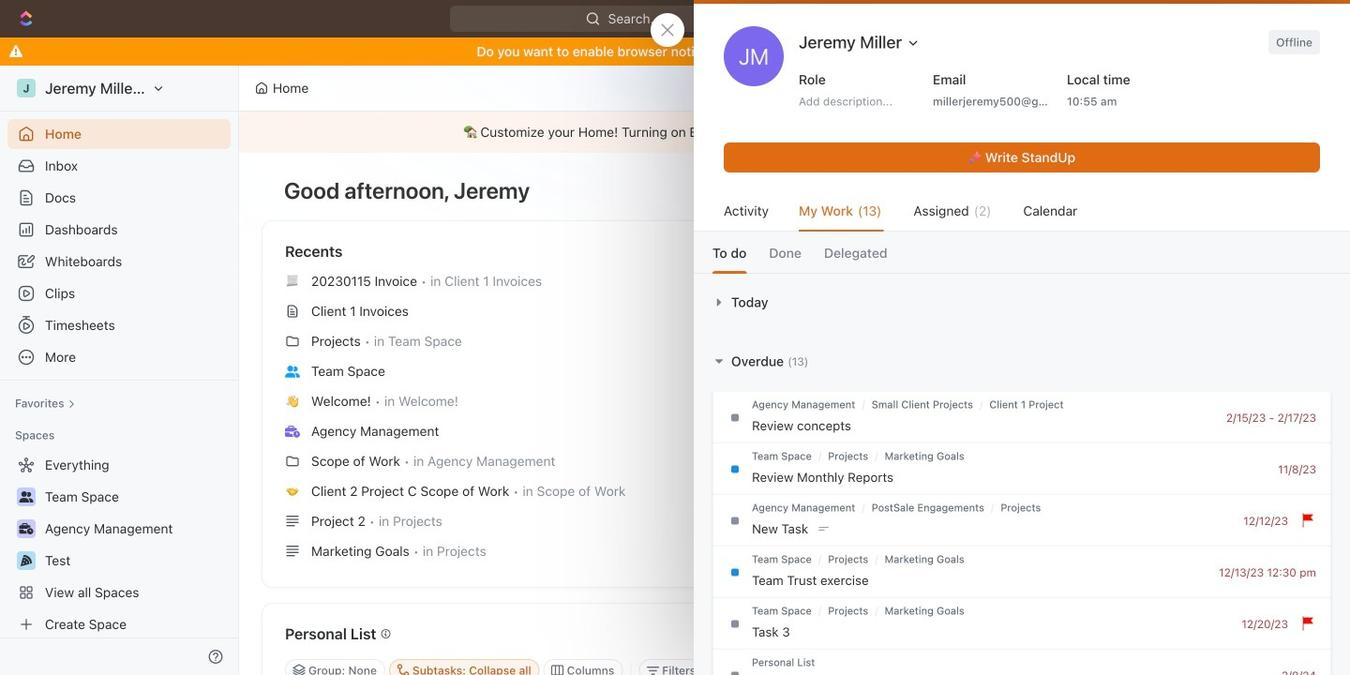 Task type: locate. For each thing, give the bounding box(es) containing it.
user group image
[[285, 366, 300, 378], [19, 491, 33, 503]]

tree
[[8, 450, 231, 640]]

0 vertical spatial user group image
[[285, 366, 300, 378]]

tab panel
[[694, 273, 1351, 675]]

0 horizontal spatial business time image
[[19, 523, 33, 535]]

1 vertical spatial user group image
[[19, 491, 33, 503]]

alert
[[239, 112, 1351, 153]]

0 horizontal spatial user group image
[[19, 491, 33, 503]]

0 vertical spatial business time image
[[285, 426, 300, 438]]

tab list
[[694, 232, 1351, 273]]

1 vertical spatial business time image
[[19, 523, 33, 535]]

tree inside sidebar navigation
[[8, 450, 231, 640]]

1 horizontal spatial user group image
[[285, 366, 300, 378]]

business time image
[[285, 426, 300, 438], [19, 523, 33, 535]]



Task type: describe. For each thing, give the bounding box(es) containing it.
sidebar navigation
[[0, 66, 243, 675]]

1 horizontal spatial business time image
[[285, 426, 300, 438]]

jeremy miller's workspace, , element
[[17, 79, 36, 98]]

business time image inside sidebar navigation
[[19, 523, 33, 535]]

pizza slice image
[[21, 555, 32, 566]]



Task type: vqa. For each thing, say whether or not it's contained in the screenshot.
the rightmost New
no



